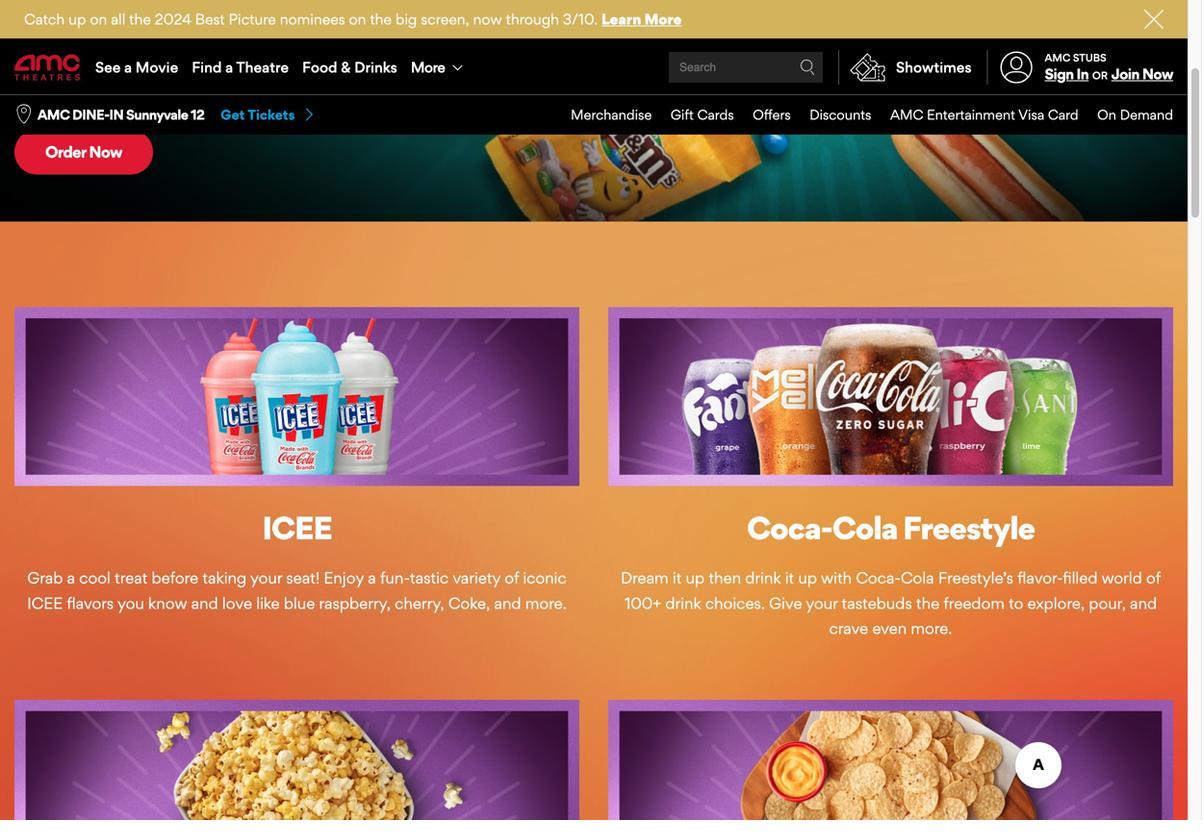 Task type: describe. For each thing, give the bounding box(es) containing it.
food & drinks link
[[295, 40, 404, 94]]

dine-
[[72, 106, 109, 123]]

amc for in
[[1045, 51, 1070, 64]]

before
[[152, 569, 198, 588]]

0 vertical spatial big
[[395, 10, 417, 28]]

on demand
[[1097, 106, 1173, 123]]

100+
[[624, 594, 661, 613]]

old
[[736, 47, 766, 73]]

the inside dream it up then drink it up with coca-cola freestyle's flavor-filled world of 100+ drink choices. give your tastebuds the freedom to explore, pour, and crave even more.
[[916, 594, 939, 613]]

classic
[[311, 81, 398, 107]]

amc stubs sign in or join now
[[1045, 51, 1173, 83]]

gift
[[671, 106, 694, 123]]

food
[[302, 58, 337, 76]]

more button
[[404, 40, 474, 94]]

fresh
[[56, 81, 102, 107]]

2 it from the left
[[785, 569, 794, 588]]

2 horizontal spatial up
[[798, 569, 817, 588]]

the right 'all'
[[129, 10, 151, 28]]

cuisine
[[211, 47, 277, 73]]

fun-
[[380, 569, 410, 588]]

1 horizontal spatial up
[[686, 569, 705, 588]]

stubs
[[1073, 51, 1106, 64]]

amc dine-in sunnyvale 12 button
[[38, 106, 204, 124]]

best
[[195, 10, 225, 28]]

cherry,
[[395, 594, 444, 613]]

nominees
[[280, 10, 345, 28]]

seat!
[[286, 569, 320, 588]]

demand
[[1120, 106, 1173, 123]]

offers
[[753, 106, 791, 123]]

tickets
[[248, 106, 295, 123]]

freestyle
[[903, 509, 1035, 548]]

blue
[[284, 594, 315, 613]]

1 on from the left
[[90, 10, 107, 28]]

iconic
[[523, 569, 566, 588]]

and inside enjoy freshly crafted cuisine for the big screen! taste an appetizing variety of old favorites and fresh flavors with our amc classic menu today.
[[14, 81, 50, 107]]

join
[[1111, 65, 1139, 83]]

order now link
[[14, 130, 153, 174]]

12
[[191, 106, 204, 123]]

sign in button
[[1045, 65, 1089, 83]]

explore,
[[1027, 594, 1085, 613]]

1 vertical spatial now
[[89, 142, 122, 161]]

freestyle's
[[938, 569, 1013, 588]]

all
[[111, 10, 125, 28]]

pour,
[[1089, 594, 1126, 613]]

for
[[283, 47, 307, 73]]

choices.
[[705, 594, 765, 613]]

freshly
[[72, 47, 133, 73]]

0 vertical spatial cola
[[832, 509, 897, 548]]

food & drinks
[[302, 58, 397, 76]]

coca- inside dream it up then drink it up with coca-cola freestyle's flavor-filled world of 100+ drink choices. give your tastebuds the freedom to explore, pour, and crave even more.
[[856, 569, 901, 588]]

card
[[1048, 106, 1078, 123]]

showtimes link
[[838, 50, 972, 85]]

amc entertainment visa card
[[890, 106, 1078, 123]]

amc dine-in sunnyvale 12
[[38, 106, 204, 123]]

nachos image
[[608, 701, 1173, 821]]

dream
[[621, 569, 669, 588]]

crafted
[[139, 47, 205, 73]]

enjoy inside grab a cool treat before taking your seat! enjoy a fun-tastic variety of iconic icee flavors you know and love like blue raspberry, cherry, coke, and more.
[[324, 569, 364, 588]]

&
[[341, 58, 351, 76]]

menu containing merchandise
[[552, 95, 1173, 135]]

an
[[512, 47, 535, 73]]

world
[[1102, 569, 1142, 588]]

favorites
[[771, 47, 850, 73]]

close this dialog image
[[1154, 762, 1173, 781]]

flavors inside grab a cool treat before taking your seat! enjoy a fun-tastic variety of iconic icee flavors you know and love like blue raspberry, cherry, coke, and more.
[[67, 594, 114, 613]]

with inside enjoy freshly crafted cuisine for the big screen! taste an appetizing variety of old favorites and fresh flavors with our amc classic menu today.
[[174, 81, 213, 107]]

grab
[[27, 569, 63, 588]]

appetizing
[[541, 47, 639, 73]]

the inside enjoy freshly crafted cuisine for the big screen! taste an appetizing variety of old favorites and fresh flavors with our amc classic menu today.
[[313, 47, 343, 73]]

taste
[[458, 47, 506, 73]]

our
[[219, 81, 250, 107]]

with inside dream it up then drink it up with coca-cola freestyle's flavor-filled world of 100+ drink choices. give your tastebuds the freedom to explore, pour, and crave even more.
[[821, 569, 852, 588]]

gift cards link
[[652, 95, 734, 135]]

a for theatre
[[225, 58, 233, 76]]

showtimes image
[[839, 50, 896, 85]]

2024
[[155, 10, 191, 28]]

find a theatre link
[[185, 40, 295, 94]]

search the AMC website text field
[[677, 60, 800, 75]]

enjoy inside enjoy freshly crafted cuisine for the big screen! taste an appetizing variety of old favorites and fresh flavors with our amc classic menu today.
[[14, 47, 67, 73]]

of inside grab a cool treat before taking your seat! enjoy a fun-tastic variety of iconic icee flavors you know and love like blue raspberry, cherry, coke, and more.
[[505, 569, 519, 588]]

icee image
[[14, 307, 579, 487]]

3/10.
[[563, 10, 598, 28]]

find a theatre
[[192, 58, 289, 76]]

through
[[506, 10, 559, 28]]

order now
[[45, 142, 122, 161]]

tastic
[[410, 569, 449, 588]]

you
[[117, 594, 144, 613]]

discounts link
[[791, 95, 871, 135]]

more inside button
[[411, 58, 445, 76]]

sign in or join amc stubs element
[[987, 40, 1173, 94]]

user profile image
[[989, 51, 1043, 83]]

catch up on all the 2024 best picture nominees on the big screen, now through 3/10. learn more
[[24, 10, 682, 28]]

big inside enjoy freshly crafted cuisine for the big screen! taste an appetizing variety of old favorites and fresh flavors with our amc classic menu today.
[[349, 47, 379, 73]]

your inside grab a cool treat before taking your seat! enjoy a fun-tastic variety of iconic icee flavors you know and love like blue raspberry, cherry, coke, and more.
[[250, 569, 282, 588]]

learn
[[601, 10, 641, 28]]

icee inside grab a cool treat before taking your seat! enjoy a fun-tastic variety of iconic icee flavors you know and love like blue raspberry, cherry, coke, and more.
[[27, 594, 63, 613]]

gourmet popcorn image
[[14, 701, 579, 821]]

dream it up then drink it up with coca-cola freestyle's flavor-filled world of 100+ drink choices. give your tastebuds the freedom to explore, pour, and crave even more.
[[621, 569, 1161, 639]]

a for cool
[[67, 569, 75, 588]]



Task type: vqa. For each thing, say whether or not it's contained in the screenshot.
right "25,"
no



Task type: locate. For each thing, give the bounding box(es) containing it.
0 vertical spatial flavors
[[107, 81, 168, 107]]

variety inside grab a cool treat before taking your seat! enjoy a fun-tastic variety of iconic icee flavors you know and love like blue raspberry, cherry, coke, and more.
[[453, 569, 501, 588]]

now
[[473, 10, 502, 28]]

get tickets
[[221, 106, 295, 123]]

your up like
[[250, 569, 282, 588]]

amc down showtimes link
[[890, 106, 923, 123]]

the right for
[[313, 47, 343, 73]]

drink right 100+
[[665, 594, 701, 613]]

today.
[[464, 81, 521, 107]]

of left iconic
[[505, 569, 519, 588]]

menu
[[0, 40, 1188, 94], [552, 95, 1173, 135]]

1 vertical spatial big
[[349, 47, 379, 73]]

1 horizontal spatial variety
[[645, 47, 706, 73]]

sign
[[1045, 65, 1074, 83]]

now down in
[[89, 142, 122, 161]]

1 vertical spatial flavors
[[67, 594, 114, 613]]

enjoy
[[14, 47, 67, 73], [324, 569, 364, 588]]

flavors down see a movie
[[107, 81, 168, 107]]

more. inside dream it up then drink it up with coca-cola freestyle's flavor-filled world of 100+ drink choices. give your tastebuds the freedom to explore, pour, and crave even more.
[[911, 619, 952, 639]]

crave
[[829, 619, 868, 639]]

your right 'give'
[[806, 594, 838, 613]]

1 vertical spatial drink
[[665, 594, 701, 613]]

2 horizontal spatial of
[[1146, 569, 1161, 588]]

0 horizontal spatial cola
[[832, 509, 897, 548]]

1 horizontal spatial with
[[821, 569, 852, 588]]

now right join at right
[[1142, 65, 1173, 83]]

like
[[256, 594, 280, 613]]

or
[[1092, 69, 1108, 82]]

offers link
[[734, 95, 791, 135]]

0 horizontal spatial drink
[[665, 594, 701, 613]]

0 horizontal spatial more
[[411, 58, 445, 76]]

0 horizontal spatial big
[[349, 47, 379, 73]]

1 horizontal spatial drink
[[745, 569, 781, 588]]

on demand link
[[1078, 95, 1173, 135]]

give
[[769, 594, 802, 613]]

of inside dream it up then drink it up with coca-cola freestyle's flavor-filled world of 100+ drink choices. give your tastebuds the freedom to explore, pour, and crave even more.
[[1146, 569, 1161, 588]]

the up the drinks
[[370, 10, 392, 28]]

0 vertical spatial your
[[250, 569, 282, 588]]

it right the dream
[[673, 569, 682, 588]]

more. inside grab a cool treat before taking your seat! enjoy a fun-tastic variety of iconic icee flavors you know and love like blue raspberry, cherry, coke, and more.
[[525, 594, 567, 613]]

1 horizontal spatial now
[[1142, 65, 1173, 83]]

submit search icon image
[[800, 60, 815, 75]]

1 horizontal spatial icee
[[262, 509, 332, 548]]

cola inside dream it up then drink it up with coca-cola freestyle's flavor-filled world of 100+ drink choices. give your tastebuds the freedom to explore, pour, and crave even more.
[[901, 569, 934, 588]]

it
[[673, 569, 682, 588], [785, 569, 794, 588]]

cool
[[79, 569, 110, 588]]

amc for sunnyvale
[[38, 106, 70, 123]]

enjoy down catch
[[14, 47, 67, 73]]

0 horizontal spatial variety
[[453, 569, 501, 588]]

1 horizontal spatial enjoy
[[324, 569, 364, 588]]

1 vertical spatial with
[[821, 569, 852, 588]]

a
[[124, 58, 132, 76], [225, 58, 233, 76], [67, 569, 75, 588], [368, 569, 376, 588]]

0 horizontal spatial your
[[250, 569, 282, 588]]

more. down iconic
[[525, 594, 567, 613]]

amc inside enjoy freshly crafted cuisine for the big screen! taste an appetizing variety of old favorites and fresh flavors with our amc classic menu today.
[[255, 81, 305, 107]]

menu
[[404, 81, 459, 107]]

coca- up 'give'
[[747, 509, 832, 548]]

0 vertical spatial variety
[[645, 47, 706, 73]]

and down world
[[1130, 594, 1157, 613]]

cola
[[832, 509, 897, 548], [901, 569, 934, 588]]

0 vertical spatial with
[[174, 81, 213, 107]]

of right world
[[1146, 569, 1161, 588]]

1 it from the left
[[673, 569, 682, 588]]

a for movie
[[124, 58, 132, 76]]

0 horizontal spatial now
[[89, 142, 122, 161]]

amc inside amc stubs sign in or join now
[[1045, 51, 1070, 64]]

0 vertical spatial now
[[1142, 65, 1173, 83]]

and left the fresh
[[14, 81, 50, 107]]

a left the fun-
[[368, 569, 376, 588]]

grab a cool treat before taking your seat! enjoy a fun-tastic variety of iconic icee flavors you know and love like blue raspberry, cherry, coke, and more.
[[27, 569, 567, 613]]

then
[[709, 569, 741, 588]]

now inside amc stubs sign in or join now
[[1142, 65, 1173, 83]]

1 horizontal spatial coca-
[[856, 569, 901, 588]]

0 horizontal spatial it
[[673, 569, 682, 588]]

0 horizontal spatial icee
[[27, 594, 63, 613]]

it up 'give'
[[785, 569, 794, 588]]

icee down the grab
[[27, 594, 63, 613]]

coca-cola freestyle
[[747, 509, 1035, 548]]

discounts
[[809, 106, 871, 123]]

of inside enjoy freshly crafted cuisine for the big screen! taste an appetizing variety of old favorites and fresh flavors with our amc classic menu today.
[[712, 47, 730, 73]]

love
[[222, 594, 252, 613]]

flavors
[[107, 81, 168, 107], [67, 594, 114, 613]]

showtimes
[[896, 58, 972, 76]]

1 horizontal spatial cola
[[901, 569, 934, 588]]

1 horizontal spatial big
[[395, 10, 417, 28]]

variety down learn more link
[[645, 47, 706, 73]]

1 vertical spatial icee
[[27, 594, 63, 613]]

0 horizontal spatial coca-
[[747, 509, 832, 548]]

amc logo image
[[14, 54, 82, 80], [14, 54, 82, 80]]

1 vertical spatial more.
[[911, 619, 952, 639]]

up right catch
[[68, 10, 86, 28]]

flavor-
[[1017, 569, 1063, 588]]

tastebuds
[[842, 594, 912, 613]]

taking
[[202, 569, 246, 588]]

flavors inside enjoy freshly crafted cuisine for the big screen! taste an appetizing variety of old favorites and fresh flavors with our amc classic menu today.
[[107, 81, 168, 107]]

up up 'give'
[[798, 569, 817, 588]]

and right coke,
[[494, 594, 521, 613]]

with
[[174, 81, 213, 107], [821, 569, 852, 588]]

0 vertical spatial coca-
[[747, 509, 832, 548]]

menu containing more
[[0, 40, 1188, 94]]

even
[[872, 619, 907, 639]]

0 vertical spatial drink
[[745, 569, 781, 588]]

1 horizontal spatial your
[[806, 594, 838, 613]]

and
[[14, 81, 50, 107], [191, 594, 218, 613], [494, 594, 521, 613], [1130, 594, 1157, 613]]

more up menu
[[411, 58, 445, 76]]

on
[[90, 10, 107, 28], [349, 10, 366, 28]]

and inside dream it up then drink it up with coca-cola freestyle's flavor-filled world of 100+ drink choices. give your tastebuds the freedom to explore, pour, and crave even more.
[[1130, 594, 1157, 613]]

0 horizontal spatial more.
[[525, 594, 567, 613]]

0 vertical spatial menu
[[0, 40, 1188, 94]]

more.
[[525, 594, 567, 613], [911, 619, 952, 639]]

0 horizontal spatial enjoy
[[14, 47, 67, 73]]

with down find
[[174, 81, 213, 107]]

a right see
[[124, 58, 132, 76]]

on left 'all'
[[90, 10, 107, 28]]

merchandise link
[[552, 95, 652, 135]]

on right nominees
[[349, 10, 366, 28]]

picture
[[229, 10, 276, 28]]

on
[[1097, 106, 1116, 123]]

the left the freedom
[[916, 594, 939, 613]]

screen,
[[421, 10, 469, 28]]

1 vertical spatial your
[[806, 594, 838, 613]]

0 vertical spatial more.
[[525, 594, 567, 613]]

icee
[[262, 509, 332, 548], [27, 594, 63, 613]]

1 horizontal spatial more.
[[911, 619, 952, 639]]

join now button
[[1111, 65, 1173, 83]]

1 vertical spatial enjoy
[[324, 569, 364, 588]]

menu down showtimes image
[[552, 95, 1173, 135]]

variety up coke,
[[453, 569, 501, 588]]

filled
[[1063, 569, 1098, 588]]

0 vertical spatial icee
[[262, 509, 332, 548]]

drink up 'give'
[[745, 569, 781, 588]]

in
[[1076, 65, 1089, 83]]

1 horizontal spatial more
[[644, 10, 682, 28]]

of left old
[[712, 47, 730, 73]]

see
[[95, 58, 121, 76]]

more right learn
[[644, 10, 682, 28]]

your
[[250, 569, 282, 588], [806, 594, 838, 613]]

coke freestyle image
[[608, 307, 1173, 487]]

0 horizontal spatial up
[[68, 10, 86, 28]]

icee up seat!
[[262, 509, 332, 548]]

coca- up tastebuds
[[856, 569, 901, 588]]

big left screen,
[[395, 10, 417, 28]]

amc entertainment visa card link
[[871, 95, 1078, 135]]

get
[[221, 106, 245, 123]]

0 horizontal spatial with
[[174, 81, 213, 107]]

see a movie
[[95, 58, 178, 76]]

0 vertical spatial enjoy
[[14, 47, 67, 73]]

amc inside button
[[38, 106, 70, 123]]

coca-
[[747, 509, 832, 548], [856, 569, 901, 588]]

amc for card
[[890, 106, 923, 123]]

enjoy up raspberry,
[[324, 569, 364, 588]]

your inside dream it up then drink it up with coca-cola freestyle's flavor-filled world of 100+ drink choices. give your tastebuds the freedom to explore, pour, and crave even more.
[[806, 594, 838, 613]]

a left cool
[[67, 569, 75, 588]]

amc left dine-
[[38, 106, 70, 123]]

amc down theatre
[[255, 81, 305, 107]]

cards
[[697, 106, 734, 123]]

1 vertical spatial cola
[[901, 569, 934, 588]]

2 on from the left
[[349, 10, 366, 28]]

now
[[1142, 65, 1173, 83], [89, 142, 122, 161]]

1 horizontal spatial on
[[349, 10, 366, 28]]

0 horizontal spatial of
[[505, 569, 519, 588]]

big
[[395, 10, 417, 28], [349, 47, 379, 73]]

raspberry,
[[319, 594, 391, 613]]

to
[[1009, 594, 1023, 613]]

menu up merchandise link on the top of the page
[[0, 40, 1188, 94]]

find
[[192, 58, 222, 76]]

more. right even
[[911, 619, 952, 639]]

flavors down cool
[[67, 594, 114, 613]]

a right find
[[225, 58, 233, 76]]

drinks
[[354, 58, 397, 76]]

gift cards
[[671, 106, 734, 123]]

1 vertical spatial variety
[[453, 569, 501, 588]]

screen!
[[385, 47, 453, 73]]

amc
[[1045, 51, 1070, 64], [255, 81, 305, 107], [890, 106, 923, 123], [38, 106, 70, 123]]

know
[[148, 594, 187, 613]]

0 vertical spatial more
[[644, 10, 682, 28]]

amc up "sign"
[[1045, 51, 1070, 64]]

sunnyvale
[[126, 106, 188, 123]]

get tickets link
[[221, 106, 316, 124]]

movie
[[135, 58, 178, 76]]

coke,
[[448, 594, 490, 613]]

big up classic
[[349, 47, 379, 73]]

visa
[[1018, 106, 1044, 123]]

0 horizontal spatial on
[[90, 10, 107, 28]]

and down taking
[[191, 594, 218, 613]]

1 vertical spatial coca-
[[856, 569, 901, 588]]

up left then
[[686, 569, 705, 588]]

entertainment
[[927, 106, 1015, 123]]

1 vertical spatial menu
[[552, 95, 1173, 135]]

1 horizontal spatial it
[[785, 569, 794, 588]]

variety inside enjoy freshly crafted cuisine for the big screen! taste an appetizing variety of old favorites and fresh flavors with our amc classic menu today.
[[645, 47, 706, 73]]

1 horizontal spatial of
[[712, 47, 730, 73]]

with up tastebuds
[[821, 569, 852, 588]]

1 vertical spatial more
[[411, 58, 445, 76]]



